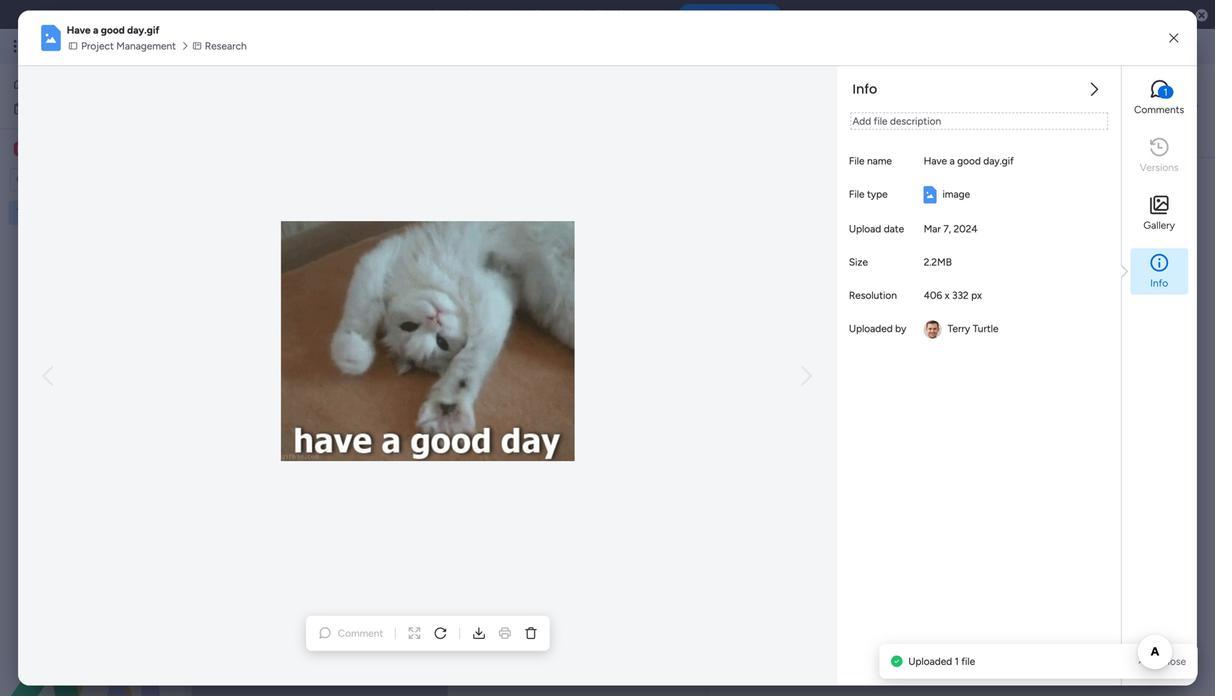 Task type: vqa. For each thing, say whether or not it's contained in the screenshot.
left Add to favorites icon
no



Task type: describe. For each thing, give the bounding box(es) containing it.
Marketing Team field
[[246, 592, 361, 611]]

0 vertical spatial a
[[93, 24, 98, 36]]

2 horizontal spatial have
[[924, 155, 947, 167]]

0 horizontal spatial file
[[874, 115, 888, 127]]

see plans image
[[240, 38, 253, 54]]

file for file name
[[849, 155, 865, 167]]

2024
[[954, 223, 978, 235]]

research button
[[190, 38, 251, 54]]

gallery layout group
[[1108, 175, 1163, 199]]

meeting
[[308, 292, 345, 304]]

do
[[268, 208, 286, 227]]

2 button
[[459, 258, 506, 284]]

monthly
[[273, 318, 311, 330]]

To Do field
[[245, 208, 289, 227]]

x
[[945, 289, 950, 302]]

close button
[[1155, 650, 1192, 673]]

1 vertical spatial terry turtle image
[[924, 321, 942, 339]]

mar
[[924, 223, 941, 235]]

on
[[578, 8, 593, 21]]

close
[[1161, 656, 1186, 668]]

marketing team
[[250, 592, 358, 611]]

2 horizontal spatial good
[[957, 155, 981, 167]]

comments
[[1134, 103, 1185, 116]]

project management
[[81, 40, 176, 52]]

jeremy miller image
[[1143, 97, 1162, 116]]

0 vertical spatial info
[[853, 80, 878, 98]]

monday
[[64, 38, 114, 54]]

uploaded for uploaded by
[[849, 323, 893, 335]]

enable for enable now!
[[703, 9, 732, 20]]

2.2mb
[[924, 256, 952, 268]]

sync
[[313, 318, 336, 330]]

completed
[[249, 440, 323, 458]]

help button
[[1142, 655, 1192, 679]]

info button
[[1131, 248, 1188, 295]]

workspace image
[[14, 141, 28, 157]]

kickoff meeting
[[273, 292, 345, 304]]

2 horizontal spatial have a good day.gif
[[924, 155, 1014, 167]]

monthly sync
[[273, 318, 336, 330]]

Completed field
[[245, 440, 327, 459]]

1 horizontal spatial file
[[962, 656, 975, 668]]

desktop
[[469, 8, 510, 21]]

select product image
[[13, 39, 27, 54]]

task
[[367, 239, 387, 251]]

turtle
[[973, 323, 999, 335]]

project management button
[[67, 38, 180, 54]]

0 vertical spatial have a good day.gif
[[67, 24, 160, 36]]

add new group button
[[221, 647, 323, 671]]

type
[[867, 188, 888, 200]]

1 inside 1 comments
[[1164, 86, 1168, 98]]

2
[[486, 270, 490, 279]]

2 horizontal spatial day.gif
[[984, 155, 1014, 167]]

gallery button
[[1131, 191, 1188, 237]]

project
[[81, 40, 114, 52]]

size
[[849, 256, 868, 268]]

px
[[971, 289, 982, 302]]

406
[[924, 289, 942, 302]]

team
[[320, 592, 358, 611]]

332
[[952, 289, 969, 302]]

1 horizontal spatial have
[[732, 356, 756, 368]]

file name
[[849, 155, 892, 167]]

name
[[867, 155, 892, 167]]

file type
[[849, 188, 888, 200]]

add for add new group
[[247, 653, 266, 665]]



Task type: locate. For each thing, give the bounding box(es) containing it.
info
[[853, 80, 878, 98], [1150, 277, 1168, 289]]

2 vertical spatial have
[[732, 356, 756, 368]]

management
[[146, 38, 225, 54]]

enable now! button
[[679, 4, 782, 26]]

0 horizontal spatial have
[[67, 24, 91, 36]]

0 horizontal spatial day.gif
[[127, 24, 160, 36]]

upload date
[[849, 223, 904, 235]]

file left type
[[849, 188, 865, 200]]

1 vertical spatial add
[[247, 653, 266, 665]]

description
[[890, 115, 941, 127]]

mar 7, 2024
[[924, 223, 978, 235]]

1 comments
[[1134, 86, 1185, 116]]

lottie animation element
[[0, 551, 184, 697]]

computer
[[618, 8, 667, 21]]

2 vertical spatial day.gif
[[792, 356, 823, 368]]

work
[[117, 38, 143, 54]]

uploaded 1 file
[[909, 656, 975, 668]]

1 horizontal spatial a
[[758, 356, 763, 368]]

resolution
[[849, 289, 897, 302]]

new
[[269, 653, 288, 665]]

1 file from the top
[[849, 155, 865, 167]]

0 vertical spatial uploaded
[[849, 323, 893, 335]]

0 vertical spatial add
[[853, 115, 871, 127]]

image
[[943, 188, 970, 200]]

1 enable from the left
[[434, 8, 466, 21]]

gallery
[[1144, 219, 1175, 231]]

marketing
[[250, 592, 316, 611]]

1 vertical spatial a
[[950, 155, 955, 167]]

upload
[[849, 223, 881, 235]]

terry turtle image left terry
[[924, 321, 942, 339]]

notifications
[[512, 8, 576, 21]]

file left name
[[849, 155, 865, 167]]

1 vertical spatial good
[[957, 155, 981, 167]]

m
[[17, 143, 25, 155]]

2 file from the top
[[849, 188, 865, 200]]

1 horizontal spatial enable
[[703, 9, 732, 20]]

add up "file name"
[[853, 115, 871, 127]]

a
[[93, 24, 98, 36], [950, 155, 955, 167], [758, 356, 763, 368]]

have a good day.gif
[[67, 24, 160, 36], [924, 155, 1014, 167], [732, 356, 823, 368]]

research inside button
[[205, 40, 247, 52]]

m button
[[10, 137, 141, 161]]

terry turtle image
[[1175, 35, 1198, 58], [924, 321, 942, 339]]

enable left now!
[[703, 9, 732, 20]]

uploaded for uploaded 1 file
[[909, 656, 952, 668]]

group
[[290, 653, 317, 665]]

info down gallery
[[1150, 277, 1168, 289]]

0 horizontal spatial 1
[[955, 656, 959, 668]]

1 horizontal spatial day.gif
[[792, 356, 823, 368]]

file
[[874, 115, 888, 127], [962, 656, 975, 668]]

None search field
[[809, 176, 941, 199]]

1
[[1164, 86, 1168, 98], [955, 656, 959, 668]]

good
[[101, 24, 125, 36], [957, 155, 981, 167], [766, 356, 789, 368]]

1 vertical spatial research
[[273, 265, 315, 278]]

2 enable from the left
[[703, 9, 732, 20]]

0 vertical spatial research
[[205, 40, 247, 52]]

0 horizontal spatial research
[[205, 40, 247, 52]]

2 horizontal spatial a
[[950, 155, 955, 167]]

research
[[205, 40, 247, 52], [273, 265, 315, 278]]

Owner field
[[523, 238, 560, 254]]

file for file type
[[849, 188, 865, 200]]

now!
[[735, 9, 758, 20]]

0 horizontal spatial have a good day.gif
[[67, 24, 160, 36]]

1 horizontal spatial terry turtle image
[[1175, 35, 1198, 58]]

1 horizontal spatial 1
[[1164, 86, 1168, 98]]

have
[[67, 24, 91, 36], [924, 155, 947, 167], [732, 356, 756, 368]]

1 horizontal spatial research
[[273, 265, 315, 278]]

enable left desktop
[[434, 8, 466, 21]]

2 vertical spatial good
[[766, 356, 789, 368]]

dapulse close image
[[1196, 8, 1208, 23]]

add inside button
[[247, 653, 266, 665]]

enable inside enable now! button
[[703, 9, 732, 20]]

add
[[853, 115, 871, 127], [247, 653, 266, 665]]

enable for enable desktop notifications on this computer
[[434, 8, 466, 21]]

info up "add file description"
[[853, 80, 878, 98]]

1 vertical spatial file
[[849, 188, 865, 200]]

kickoff
[[273, 292, 306, 304]]

terry turtle image down dapulse close image
[[1175, 35, 1198, 58]]

0 vertical spatial file
[[849, 155, 865, 167]]

0 horizontal spatial a
[[93, 24, 98, 36]]

date
[[884, 223, 904, 235]]

uploaded by
[[849, 323, 907, 335]]

1 vertical spatial info
[[1150, 277, 1168, 289]]

0 vertical spatial file
[[874, 115, 888, 127]]

enable desktop notifications on this computer
[[434, 8, 667, 21]]

terry
[[948, 323, 970, 335]]

monday work management
[[64, 38, 225, 54]]

enable
[[434, 8, 466, 21], [703, 9, 732, 20]]

0 vertical spatial terry turtle image
[[1175, 35, 1198, 58]]

1 horizontal spatial info
[[1150, 277, 1168, 289]]

0 vertical spatial 1
[[1164, 86, 1168, 98]]

1 vertical spatial uploaded
[[909, 656, 952, 668]]

1 vertical spatial have a good day.gif
[[924, 155, 1014, 167]]

option
[[0, 200, 184, 203]]

0 horizontal spatial add
[[247, 653, 266, 665]]

add for add file description
[[853, 115, 871, 127]]

0 horizontal spatial enable
[[434, 8, 466, 21]]

None field
[[721, 98, 1135, 116]]

0 horizontal spatial info
[[853, 80, 878, 98]]

0 vertical spatial have
[[67, 24, 91, 36]]

406 x 332 px
[[924, 289, 982, 302]]

enable now!
[[703, 9, 758, 20]]

owner
[[526, 239, 557, 252]]

file
[[849, 155, 865, 167], [849, 188, 865, 200]]

7,
[[944, 223, 951, 235]]

management
[[116, 40, 176, 52]]

0 vertical spatial good
[[101, 24, 125, 36]]

1 horizontal spatial have a good day.gif
[[732, 356, 823, 368]]

to do
[[249, 208, 286, 227]]

1 horizontal spatial add
[[853, 115, 871, 127]]

add new group
[[247, 653, 317, 665]]

1 horizontal spatial good
[[766, 356, 789, 368]]

info inside 'button'
[[1150, 277, 1168, 289]]

1 vertical spatial have
[[924, 155, 947, 167]]

lottie animation image
[[0, 551, 184, 697]]

this
[[595, 8, 615, 21]]

terry turtle
[[948, 323, 999, 335]]

1 horizontal spatial uploaded
[[909, 656, 952, 668]]

search image
[[923, 181, 935, 193]]

by
[[895, 323, 907, 335]]

0 horizontal spatial uploaded
[[849, 323, 893, 335]]

add left the new
[[247, 653, 266, 665]]

Search for files search field
[[809, 176, 941, 199]]

0 horizontal spatial good
[[101, 24, 125, 36]]

to
[[249, 208, 265, 227]]

0 vertical spatial day.gif
[[127, 24, 160, 36]]

day.gif
[[127, 24, 160, 36], [984, 155, 1014, 167], [792, 356, 823, 368]]

2 vertical spatial have a good day.gif
[[732, 356, 823, 368]]

help
[[1154, 660, 1180, 675]]

1 vertical spatial day.gif
[[984, 155, 1014, 167]]

add file description
[[853, 115, 941, 127]]

list box
[[0, 198, 184, 421]]

1 vertical spatial 1
[[955, 656, 959, 668]]

uploaded
[[849, 323, 893, 335], [909, 656, 952, 668]]

0 horizontal spatial terry turtle image
[[924, 321, 942, 339]]

1 vertical spatial file
[[962, 656, 975, 668]]

2 vertical spatial a
[[758, 356, 763, 368]]

drawing
[[273, 344, 311, 356]]



